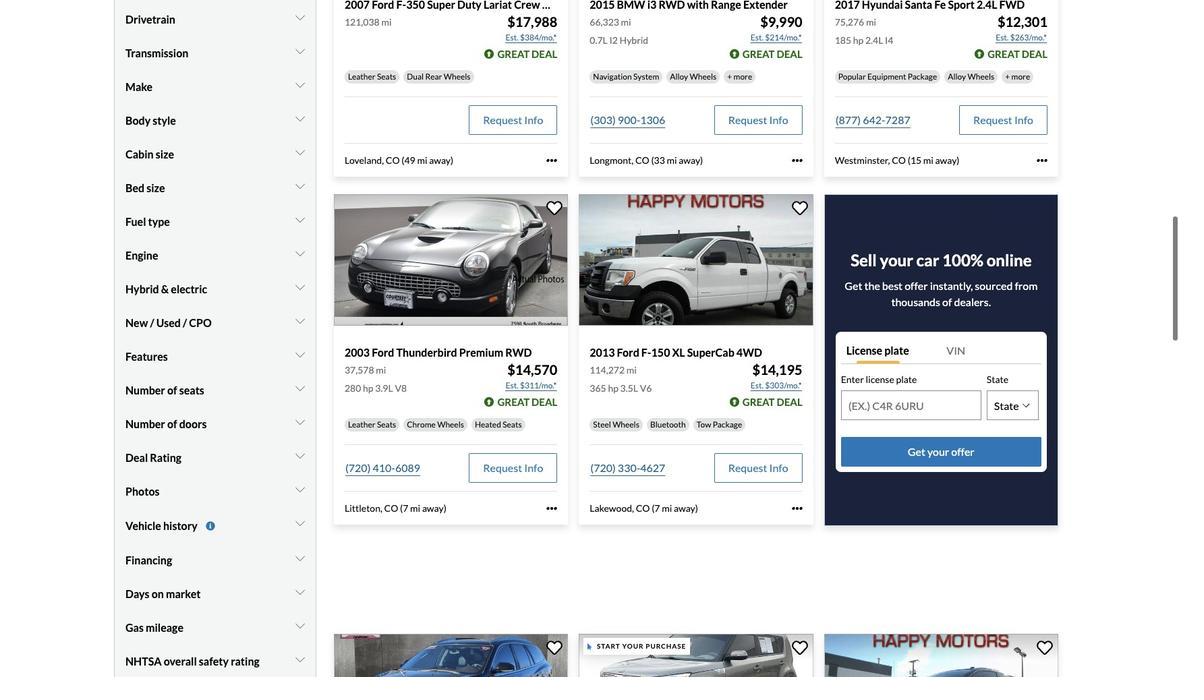 Task type: vqa. For each thing, say whether or not it's contained in the screenshot.
Fuel
yes



Task type: describe. For each thing, give the bounding box(es) containing it.
dual rear wheels
[[407, 72, 471, 82]]

(720) for (720) 410-6089
[[345, 462, 371, 475]]

chrome
[[407, 420, 436, 430]]

of for seats
[[167, 384, 177, 397]]

more for $12,301
[[1012, 72, 1030, 82]]

ellipsis h image for lakewood, co (7 mi away)
[[792, 504, 803, 514]]

2.4l
[[866, 35, 883, 46]]

great deal for $14,570
[[498, 396, 558, 409]]

photos button
[[125, 475, 305, 509]]

i2
[[610, 35, 618, 46]]

+ more for $12,301
[[1005, 72, 1030, 82]]

longmont, co (33 mi away)
[[590, 155, 703, 166]]

seats for $17,988
[[377, 72, 396, 82]]

280
[[345, 383, 361, 394]]

equipment
[[868, 72, 906, 82]]

size for cabin size
[[156, 148, 174, 160]]

hybrid inside 66,323 mi 0.7l i2 hybrid
[[620, 35, 649, 46]]

mouse pointer image
[[588, 643, 592, 650]]

rating
[[150, 451, 182, 464]]

used
[[156, 316, 181, 329]]

chevron down image for fuel type
[[296, 214, 305, 225]]

number of doors
[[125, 418, 207, 430]]

$384/mo.*
[[520, 33, 557, 43]]

chevron down image for gas mileage
[[296, 621, 305, 632]]

vin
[[947, 344, 966, 357]]

request info for $14,570
[[483, 462, 543, 475]]

away) for $9,990
[[679, 155, 703, 166]]

transmission
[[125, 46, 188, 59]]

number of seats button
[[125, 374, 305, 407]]

est. for $14,570
[[506, 381, 519, 391]]

make
[[125, 80, 153, 93]]

evening black 2003 ford thunderbird premium rwd convertible rear-wheel drive automatic image
[[334, 194, 568, 326]]

leather seats for $14,570
[[348, 420, 396, 430]]

history
[[163, 520, 198, 532]]

number for number of seats
[[125, 384, 165, 397]]

vehicle
[[125, 520, 161, 532]]

vin tab
[[941, 337, 1042, 364]]

1 vertical spatial plate
[[896, 374, 917, 385]]

financing
[[125, 554, 172, 567]]

deal for $14,195
[[777, 396, 803, 409]]

bed size
[[125, 181, 165, 194]]

new / used / cpo button
[[125, 306, 305, 340]]

xl
[[672, 346, 685, 359]]

alloy wheels for $12,301
[[948, 72, 995, 82]]

photos
[[125, 485, 160, 498]]

chevron down image for photos
[[296, 484, 305, 495]]

offer inside get the best offer instantly, sourced from thousands of dealers.
[[905, 279, 928, 292]]

from
[[1015, 279, 1038, 292]]

deal rating button
[[125, 441, 305, 475]]

online
[[987, 250, 1032, 270]]

wheels for $9,990
[[690, 72, 717, 82]]

navigation
[[593, 72, 632, 82]]

of inside get the best offer instantly, sourced from thousands of dealers.
[[943, 295, 952, 308]]

est. $303/mo.* button
[[750, 379, 803, 393]]

cabin
[[125, 148, 154, 160]]

seats right heated
[[503, 420, 522, 430]]

steel
[[593, 420, 611, 430]]

+ for $12,301
[[1005, 72, 1010, 82]]

est. $384/mo.* button
[[505, 31, 558, 45]]

wheels for $14,570
[[437, 420, 464, 430]]

navigation system
[[593, 72, 659, 82]]

away) for $17,988
[[429, 155, 454, 166]]

westminster, co (15 mi away)
[[835, 155, 960, 166]]

alloy for $12,301
[[948, 72, 966, 82]]

seats for $14,570
[[377, 420, 396, 430]]

the
[[865, 279, 880, 292]]

chevron down image for features
[[296, 349, 305, 360]]

away) for $12,301
[[936, 155, 960, 166]]

longmont,
[[590, 155, 634, 166]]

est. $263/mo.* button
[[995, 31, 1048, 45]]

best
[[882, 279, 903, 292]]

sell your car 100% online
[[851, 250, 1032, 270]]

deal rating
[[125, 451, 182, 464]]

sell
[[851, 250, 877, 270]]

900-
[[618, 114, 640, 126]]

new
[[125, 316, 148, 329]]

sourced
[[975, 279, 1013, 292]]

engine
[[125, 249, 158, 262]]

(877) 642-7287
[[836, 114, 911, 126]]

great for $17,988
[[498, 48, 530, 60]]

your for car
[[880, 250, 914, 270]]

rear
[[425, 72, 442, 82]]

+ for $9,990
[[728, 72, 732, 82]]

&
[[161, 283, 169, 295]]

get your offer
[[908, 446, 975, 458]]

chevron down image for transmission
[[296, 46, 305, 57]]

fuel type
[[125, 215, 170, 228]]

66,323 mi 0.7l i2 hybrid
[[590, 16, 649, 46]]

number of doors button
[[125, 407, 305, 441]]

nhtsa
[[125, 655, 162, 668]]

est. for $9,990
[[751, 33, 764, 43]]

advertisement element
[[456, 548, 947, 609]]

body style
[[125, 114, 176, 127]]

chevron down image for body style
[[296, 113, 305, 124]]

chevron down image for number of doors
[[296, 417, 305, 428]]

est. for $14,195
[[751, 381, 764, 391]]

heated seats
[[475, 420, 522, 430]]

body
[[125, 114, 151, 127]]

75,276 mi 185 hp 2.4l i4
[[835, 16, 894, 46]]

37,578 mi 280 hp 3.9l v8
[[345, 365, 407, 394]]

drivetrain
[[125, 13, 175, 26]]

114,272
[[590, 365, 625, 376]]

engine button
[[125, 239, 305, 272]]

overall
[[164, 655, 197, 668]]

642-
[[863, 114, 886, 126]]

bed
[[125, 181, 144, 194]]

$14,195
[[753, 362, 803, 378]]

(720) 330-4627
[[591, 462, 666, 475]]

littleton,
[[345, 503, 382, 514]]

on
[[152, 588, 164, 601]]

bed size button
[[125, 171, 305, 205]]

121,038
[[345, 16, 380, 28]]

lakewood,
[[590, 503, 634, 514]]

great deal for $12,301
[[988, 48, 1048, 60]]

tow
[[697, 420, 711, 430]]

number for number of doors
[[125, 418, 165, 430]]

chevron down image for days on market
[[296, 587, 305, 598]]

hybrid & electric
[[125, 283, 207, 295]]

chrome wheels
[[407, 420, 464, 430]]

mi down the 4627
[[662, 503, 672, 514]]

littleton, co (7 mi away)
[[345, 503, 447, 514]]

leather seats for $17,988
[[348, 72, 396, 82]]

chevron down image for nhtsa overall safety rating
[[296, 655, 305, 666]]

chevron down image for deal rating
[[296, 451, 305, 461]]

of for doors
[[167, 418, 177, 430]]

121,038 mi
[[345, 16, 392, 28]]

chevron down image for financing
[[296, 554, 305, 564]]

plate inside tab
[[885, 344, 909, 357]]

2013
[[590, 346, 615, 359]]

Enter license plate field
[[842, 392, 981, 420]]

mi right 121,038
[[381, 16, 392, 28]]

co right lakewood,
[[636, 503, 650, 514]]

330-
[[618, 462, 640, 475]]

2 / from the left
[[183, 316, 187, 329]]

ellipsis h image for loveland, co (49 mi away)
[[547, 155, 558, 166]]

hp for $14,570
[[363, 383, 373, 394]]

(303) 900-1306
[[591, 114, 666, 126]]

v8
[[395, 383, 407, 394]]

(303)
[[591, 114, 616, 126]]

$12,301
[[998, 14, 1048, 30]]

(720) 410-6089 button
[[345, 454, 421, 483]]

request info button for $12,301
[[959, 105, 1048, 135]]

great for $9,990
[[743, 48, 775, 60]]

ellipsis h image for $14,570
[[547, 504, 558, 514]]

(15
[[908, 155, 922, 166]]

deal for $14,570
[[532, 396, 558, 409]]

get for get the best offer instantly, sourced from thousands of dealers.
[[845, 279, 863, 292]]

ellipsis h image for $9,990
[[792, 155, 803, 166]]

185
[[835, 35, 851, 46]]

premium
[[459, 346, 503, 359]]

chevron down image for new / used / cpo
[[296, 316, 305, 326]]

est. for $17,988
[[506, 33, 519, 43]]



Task type: locate. For each thing, give the bounding box(es) containing it.
features button
[[125, 340, 305, 374]]

request info for $9,990
[[728, 114, 788, 126]]

plate right license
[[896, 374, 917, 385]]

est. inside $9,990 est. $214/mo.*
[[751, 33, 764, 43]]

great for $14,195
[[743, 396, 775, 409]]

ford right '2003'
[[372, 346, 394, 359]]

1 alloy from the left
[[670, 72, 688, 82]]

leather seats left dual
[[348, 72, 396, 82]]

leather down '280'
[[348, 420, 376, 430]]

/ left cpo
[[183, 316, 187, 329]]

1 vertical spatial your
[[928, 446, 949, 458]]

chevron down image for bed size
[[296, 181, 305, 192]]

titanium silver 2016 kia soul ev wagon wagon front-wheel drive 1-speed automatic image
[[579, 634, 813, 677]]

hp
[[853, 35, 864, 46], [363, 383, 373, 394], [608, 383, 619, 394]]

package right tow
[[713, 420, 742, 430]]

get for get your offer
[[908, 446, 926, 458]]

0 vertical spatial plate
[[885, 344, 909, 357]]

1 horizontal spatial ellipsis h image
[[792, 504, 803, 514]]

0 horizontal spatial package
[[713, 420, 742, 430]]

offer inside button
[[952, 446, 975, 458]]

$12,301 est. $263/mo.*
[[996, 14, 1048, 43]]

(720) 330-4627 button
[[590, 454, 666, 483]]

chevron down image inside financing dropdown button
[[296, 554, 305, 564]]

hp for $14,195
[[608, 383, 619, 394]]

2003 ford thunderbird premium rwd
[[345, 346, 532, 359]]

est. inside $17,988 est. $384/mo.*
[[506, 33, 519, 43]]

great down est. $303/mo.* button
[[743, 396, 775, 409]]

mi
[[381, 16, 392, 28], [621, 16, 631, 28], [866, 16, 876, 28], [417, 155, 427, 166], [667, 155, 677, 166], [924, 155, 934, 166], [376, 365, 386, 376], [627, 365, 637, 376], [410, 503, 420, 514], [662, 503, 672, 514]]

number
[[125, 384, 165, 397], [125, 418, 165, 430]]

get your offer button
[[841, 437, 1042, 467]]

request info button for $14,570
[[469, 454, 558, 483]]

chevron down image for hybrid & electric
[[296, 282, 305, 293]]

size right cabin
[[156, 148, 174, 160]]

alloy wheels
[[670, 72, 717, 82], [948, 72, 995, 82]]

0 horizontal spatial get
[[845, 279, 863, 292]]

instantly,
[[930, 279, 973, 292]]

2 alloy from the left
[[948, 72, 966, 82]]

chevron down image inside "vehicle history" dropdown button
[[296, 518, 305, 529]]

410-
[[373, 462, 395, 475]]

mileage
[[146, 622, 183, 634]]

hybrid left & on the top of the page
[[125, 283, 159, 295]]

1 vertical spatial leather seats
[[348, 420, 396, 430]]

0 vertical spatial package
[[908, 72, 937, 82]]

cabin size
[[125, 148, 174, 160]]

chevron down image for drivetrain
[[296, 12, 305, 23]]

$214/mo.*
[[765, 33, 802, 43]]

1 leather from the top
[[348, 72, 376, 82]]

2 vertical spatial of
[[167, 418, 177, 430]]

0 horizontal spatial ford
[[372, 346, 394, 359]]

chevron down image inside body style dropdown button
[[296, 113, 305, 124]]

(7 for lakewood, co
[[652, 503, 660, 514]]

1 horizontal spatial package
[[908, 72, 937, 82]]

rating
[[231, 655, 260, 668]]

2 + more from the left
[[1005, 72, 1030, 82]]

nhtsa overall safety rating
[[125, 655, 260, 668]]

(7 down the 4627
[[652, 503, 660, 514]]

chevron down image inside deal rating dropdown button
[[296, 451, 305, 461]]

white 2013 ford f-150 xl supercab 4wd pickup truck four-wheel drive automatic image
[[579, 194, 813, 326]]

get inside get the best offer instantly, sourced from thousands of dealers.
[[845, 279, 863, 292]]

$17,988 est. $384/mo.*
[[506, 14, 558, 43]]

1 vertical spatial get
[[908, 446, 926, 458]]

0 vertical spatial leather seats
[[348, 72, 396, 82]]

mi right (33
[[667, 155, 677, 166]]

1306
[[640, 114, 666, 126]]

1 vertical spatial size
[[147, 181, 165, 194]]

(720) for (720) 330-4627
[[591, 462, 616, 475]]

great for $14,570
[[498, 396, 530, 409]]

est. down $14,195 at the bottom right
[[751, 381, 764, 391]]

request for $14,570
[[483, 462, 522, 475]]

1 chevron down image from the top
[[296, 113, 305, 124]]

2013 ford f-150 xl supercab 4wd
[[590, 346, 762, 359]]

chevron down image for cabin size
[[296, 147, 305, 158]]

hp right 365
[[608, 383, 619, 394]]

0 horizontal spatial ellipsis h image
[[547, 155, 558, 166]]

1 horizontal spatial + more
[[1005, 72, 1030, 82]]

2 alloy wheels from the left
[[948, 72, 995, 82]]

westminster,
[[835, 155, 890, 166]]

info for $12,301
[[1015, 114, 1034, 126]]

6 chevron down image from the top
[[296, 417, 305, 428]]

ellipsis h image
[[792, 155, 803, 166], [1037, 155, 1048, 166], [547, 504, 558, 514]]

2003
[[345, 346, 370, 359]]

great down est. $214/mo.* button
[[743, 48, 775, 60]]

150
[[651, 346, 670, 359]]

1 chevron down image from the top
[[296, 12, 305, 23]]

deal down $384/mo.*
[[532, 48, 558, 60]]

ellipsis h image
[[547, 155, 558, 166], [792, 504, 803, 514]]

more down est. $214/mo.* button
[[734, 72, 752, 82]]

2 chevron down image from the top
[[296, 46, 305, 57]]

5 chevron down image from the top
[[296, 214, 305, 225]]

1 number from the top
[[125, 384, 165, 397]]

0 horizontal spatial (7
[[400, 503, 408, 514]]

chevron down image inside drivetrain dropdown button
[[296, 12, 305, 23]]

number down the features
[[125, 384, 165, 397]]

great down est. $384/mo.* button
[[498, 48, 530, 60]]

co for $17,988
[[386, 155, 400, 166]]

hp right 185
[[853, 35, 864, 46]]

(720) left 330-
[[591, 462, 616, 475]]

alloy wheels for $9,990
[[670, 72, 717, 82]]

chevron down image for make
[[296, 80, 305, 90]]

of down instantly,
[[943, 295, 952, 308]]

2 leather from the top
[[348, 420, 376, 430]]

co for $9,990
[[636, 155, 650, 166]]

est. down $12,301
[[996, 33, 1009, 43]]

0 horizontal spatial (720)
[[345, 462, 371, 475]]

0 horizontal spatial + more
[[728, 72, 752, 82]]

0 horizontal spatial your
[[622, 642, 644, 650]]

0 horizontal spatial /
[[150, 316, 154, 329]]

body style button
[[125, 104, 305, 138]]

hp inside 75,276 mi 185 hp 2.4l i4
[[853, 35, 864, 46]]

1 ford from the left
[[372, 346, 394, 359]]

3.9l
[[375, 383, 393, 394]]

deal down $311/mo.*
[[532, 396, 558, 409]]

ebony twilight metallic 2017 buick enclave leather awd suv / crossover all-wheel drive 6-speed automatic image
[[334, 634, 568, 677]]

great deal for $9,990
[[743, 48, 803, 60]]

hp for $12,301
[[853, 35, 864, 46]]

+ more down est. $263/mo.* button
[[1005, 72, 1030, 82]]

0 horizontal spatial offer
[[905, 279, 928, 292]]

deal for $17,988
[[532, 48, 558, 60]]

1 horizontal spatial ford
[[617, 346, 639, 359]]

co for $14,570
[[384, 503, 398, 514]]

3 chevron down image from the top
[[296, 80, 305, 90]]

mi down 6089
[[410, 503, 420, 514]]

$263/mo.*
[[1010, 33, 1047, 43]]

ford for 2013
[[617, 346, 639, 359]]

$14,570 est. $311/mo.*
[[506, 362, 558, 391]]

more down est. $263/mo.* button
[[1012, 72, 1030, 82]]

chevron down image inside days on market dropdown button
[[296, 587, 305, 598]]

2 (7 from the left
[[652, 503, 660, 514]]

0 vertical spatial number
[[125, 384, 165, 397]]

1 vertical spatial package
[[713, 420, 742, 430]]

your up best
[[880, 250, 914, 270]]

mi up the 3.9l
[[376, 365, 386, 376]]

est. inside $12,301 est. $263/mo.*
[[996, 33, 1009, 43]]

chevron down image for engine
[[296, 248, 305, 259]]

chevron down image inside bed size dropdown button
[[296, 181, 305, 192]]

leather for $14,570
[[348, 420, 376, 430]]

ford left f-
[[617, 346, 639, 359]]

8 chevron down image from the top
[[296, 484, 305, 495]]

request for $12,301
[[974, 114, 1013, 126]]

2 chevron down image from the top
[[296, 181, 305, 192]]

deal down $214/mo.*
[[777, 48, 803, 60]]

chevron down image inside the make dropdown button
[[296, 80, 305, 90]]

est. for $12,301
[[996, 33, 1009, 43]]

mi inside 75,276 mi 185 hp 2.4l i4
[[866, 16, 876, 28]]

chevron down image inside cabin size dropdown button
[[296, 147, 305, 158]]

ford for 2003
[[372, 346, 394, 359]]

safety
[[199, 655, 229, 668]]

tab list containing license plate
[[841, 337, 1042, 364]]

0 horizontal spatial hybrid
[[125, 283, 159, 295]]

your inside start your purchase link
[[622, 642, 644, 650]]

electric
[[171, 283, 207, 295]]

6089
[[395, 462, 420, 475]]

ellipsis h image for $12,301
[[1037, 155, 1048, 166]]

info for $9,990
[[770, 114, 788, 126]]

more for $9,990
[[734, 72, 752, 82]]

(720) inside button
[[591, 462, 616, 475]]

1 + from the left
[[728, 72, 732, 82]]

package right equipment
[[908, 72, 937, 82]]

1 vertical spatial ellipsis h image
[[792, 504, 803, 514]]

magnetic black 2017 nissan titan platinum reserve crew cab 4wd pickup truck four-wheel drive automatic image
[[824, 634, 1059, 677]]

chevron down image inside new / used / cpo dropdown button
[[296, 316, 305, 326]]

1 horizontal spatial /
[[183, 316, 187, 329]]

1 vertical spatial hybrid
[[125, 283, 159, 295]]

thunderbird
[[396, 346, 457, 359]]

4 chevron down image from the top
[[296, 147, 305, 158]]

0 horizontal spatial alloy wheels
[[670, 72, 717, 82]]

seats left dual
[[377, 72, 396, 82]]

(720) inside button
[[345, 462, 371, 475]]

5 chevron down image from the top
[[296, 383, 305, 394]]

0 horizontal spatial +
[[728, 72, 732, 82]]

great for $12,301
[[988, 48, 1020, 60]]

leather seats down the 3.9l
[[348, 420, 396, 430]]

deal down $303/mo.*
[[777, 396, 803, 409]]

size
[[156, 148, 174, 160], [147, 181, 165, 194]]

(720)
[[345, 462, 371, 475], [591, 462, 616, 475]]

1 horizontal spatial your
[[880, 250, 914, 270]]

11 chevron down image from the top
[[296, 587, 305, 598]]

0 horizontal spatial more
[[734, 72, 752, 82]]

co for $12,301
[[892, 155, 906, 166]]

great deal down est. $263/mo.* button
[[988, 48, 1048, 60]]

popular equipment package
[[838, 72, 937, 82]]

1 (7 from the left
[[400, 503, 408, 514]]

your for purchase
[[622, 642, 644, 650]]

offer
[[905, 279, 928, 292], [952, 446, 975, 458]]

hp right '280'
[[363, 383, 373, 394]]

leather for $17,988
[[348, 72, 376, 82]]

2 + from the left
[[1005, 72, 1010, 82]]

(7 down 6089
[[400, 503, 408, 514]]

1 horizontal spatial hybrid
[[620, 35, 649, 46]]

seats left the 'chrome'
[[377, 420, 396, 430]]

co right littleton,
[[384, 503, 398, 514]]

get left the
[[845, 279, 863, 292]]

7 chevron down image from the top
[[296, 451, 305, 461]]

1 alloy wheels from the left
[[670, 72, 717, 82]]

chevron down image inside number of doors dropdown button
[[296, 417, 305, 428]]

dealers.
[[954, 295, 991, 308]]

mi up 3.5l
[[627, 365, 637, 376]]

+ more down est. $214/mo.* button
[[728, 72, 752, 82]]

transmission button
[[125, 36, 305, 70]]

8 chevron down image from the top
[[296, 621, 305, 632]]

2 ford from the left
[[617, 346, 639, 359]]

deal down $263/mo.*
[[1022, 48, 1048, 60]]

deal
[[532, 48, 558, 60], [777, 48, 803, 60], [1022, 48, 1048, 60], [532, 396, 558, 409], [777, 396, 803, 409]]

co left (33
[[636, 155, 650, 166]]

chevron down image inside features dropdown button
[[296, 349, 305, 360]]

bluetooth
[[650, 420, 686, 430]]

1 vertical spatial number
[[125, 418, 165, 430]]

your for offer
[[928, 446, 949, 458]]

4 chevron down image from the top
[[296, 282, 305, 293]]

1 horizontal spatial more
[[1012, 72, 1030, 82]]

chevron down image inside fuel type dropdown button
[[296, 214, 305, 225]]

(49
[[402, 155, 415, 166]]

0 vertical spatial of
[[943, 295, 952, 308]]

nhtsa overall safety rating button
[[125, 645, 305, 677]]

est. down $17,988 on the left
[[506, 33, 519, 43]]

great deal down est. $384/mo.* button
[[498, 48, 558, 60]]

cabin size button
[[125, 138, 305, 171]]

seats
[[179, 384, 204, 397]]

1 (720) from the left
[[345, 462, 371, 475]]

view more image
[[206, 522, 215, 531]]

est. inside $14,570 est. $311/mo.*
[[506, 381, 519, 391]]

chevron down image inside hybrid & electric dropdown button
[[296, 282, 305, 293]]

2 horizontal spatial your
[[928, 446, 949, 458]]

great deal for $14,195
[[743, 396, 803, 409]]

mi right 66,323
[[621, 16, 631, 28]]

4627
[[640, 462, 666, 475]]

leather left dual
[[348, 72, 376, 82]]

$9,990 est. $214/mo.*
[[751, 14, 803, 43]]

mi right (49
[[417, 155, 427, 166]]

1 horizontal spatial ellipsis h image
[[792, 155, 803, 166]]

0 vertical spatial ellipsis h image
[[547, 155, 558, 166]]

est. $214/mo.* button
[[750, 31, 803, 45]]

2 vertical spatial your
[[622, 642, 644, 650]]

great deal for $17,988
[[498, 48, 558, 60]]

info
[[524, 114, 543, 126], [770, 114, 788, 126], [1015, 114, 1034, 126], [524, 462, 543, 475], [770, 462, 788, 475]]

1 vertical spatial of
[[167, 384, 177, 397]]

1 horizontal spatial +
[[1005, 72, 1010, 82]]

chevron down image
[[296, 113, 305, 124], [296, 181, 305, 192], [296, 248, 305, 259], [296, 282, 305, 293], [296, 383, 305, 394], [296, 417, 305, 428], [296, 451, 305, 461], [296, 484, 305, 495], [296, 518, 305, 529], [296, 554, 305, 564], [296, 587, 305, 598], [296, 655, 305, 666]]

mi up 2.4l
[[866, 16, 876, 28]]

great deal down est. $303/mo.* button
[[743, 396, 803, 409]]

2 horizontal spatial ellipsis h image
[[1037, 155, 1048, 166]]

your right start
[[622, 642, 644, 650]]

great deal down est. $311/mo.* button
[[498, 396, 558, 409]]

number of seats
[[125, 384, 204, 397]]

0 vertical spatial leather
[[348, 72, 376, 82]]

alloy for $9,990
[[670, 72, 688, 82]]

leather
[[348, 72, 376, 82], [348, 420, 376, 430]]

plate right license at the bottom of the page
[[885, 344, 909, 357]]

(7 for littleton, co
[[400, 503, 408, 514]]

2 number from the top
[[125, 418, 165, 430]]

chevron down image
[[296, 12, 305, 23], [296, 46, 305, 57], [296, 80, 305, 90], [296, 147, 305, 158], [296, 214, 305, 225], [296, 316, 305, 326], [296, 349, 305, 360], [296, 621, 305, 632]]

chevron down image inside engine dropdown button
[[296, 248, 305, 259]]

away) for $14,570
[[422, 503, 447, 514]]

mi right (15
[[924, 155, 934, 166]]

mi inside 37,578 mi 280 hp 3.9l v8
[[376, 365, 386, 376]]

chevron down image inside "nhtsa overall safety rating" dropdown button
[[296, 655, 305, 666]]

10 chevron down image from the top
[[296, 554, 305, 564]]

2 (720) from the left
[[591, 462, 616, 475]]

1 horizontal spatial alloy
[[948, 72, 966, 82]]

114,272 mi 365 hp 3.5l v6
[[590, 365, 652, 394]]

deal for $9,990
[[777, 48, 803, 60]]

0 vertical spatial offer
[[905, 279, 928, 292]]

1 horizontal spatial hp
[[608, 383, 619, 394]]

size for bed size
[[147, 181, 165, 194]]

plate
[[885, 344, 909, 357], [896, 374, 917, 385]]

get down enter license plate field
[[908, 446, 926, 458]]

0 vertical spatial hybrid
[[620, 35, 649, 46]]

lakewood, co (7 mi away)
[[590, 503, 698, 514]]

co left (15
[[892, 155, 906, 166]]

est. down $14,570
[[506, 381, 519, 391]]

wheels for $12,301
[[968, 72, 995, 82]]

size right the "bed"
[[147, 181, 165, 194]]

hp inside 37,578 mi 280 hp 3.9l v8
[[363, 383, 373, 394]]

0 vertical spatial size
[[156, 148, 174, 160]]

your down enter license plate field
[[928, 446, 949, 458]]

hybrid inside dropdown button
[[125, 283, 159, 295]]

1 horizontal spatial alloy wheels
[[948, 72, 995, 82]]

mi inside 66,323 mi 0.7l i2 hybrid
[[621, 16, 631, 28]]

cpo
[[189, 316, 212, 329]]

1 / from the left
[[150, 316, 154, 329]]

$14,195 est. $303/mo.*
[[751, 362, 803, 391]]

est. left $214/mo.*
[[751, 33, 764, 43]]

$17,988
[[508, 14, 558, 30]]

features
[[125, 350, 168, 363]]

chevron down image for number of seats
[[296, 383, 305, 394]]

1 horizontal spatial get
[[908, 446, 926, 458]]

hp inside 114,272 mi 365 hp 3.5l v6
[[608, 383, 619, 394]]

6 chevron down image from the top
[[296, 316, 305, 326]]

0 horizontal spatial ellipsis h image
[[547, 504, 558, 514]]

2 horizontal spatial hp
[[853, 35, 864, 46]]

9 chevron down image from the top
[[296, 518, 305, 529]]

1 horizontal spatial (7
[[652, 503, 660, 514]]

license plate
[[847, 344, 909, 357]]

of left doors
[[167, 418, 177, 430]]

1 more from the left
[[734, 72, 752, 82]]

1 + more from the left
[[728, 72, 752, 82]]

$303/mo.*
[[765, 381, 802, 391]]

your inside get your offer button
[[928, 446, 949, 458]]

0 vertical spatial get
[[845, 279, 863, 292]]

0 horizontal spatial alloy
[[670, 72, 688, 82]]

great down est. $263/mo.* button
[[988, 48, 1020, 60]]

great deal down est. $214/mo.* button
[[743, 48, 803, 60]]

2 leather seats from the top
[[348, 420, 396, 430]]

leather seats
[[348, 72, 396, 82], [348, 420, 396, 430]]

0.7l
[[590, 35, 608, 46]]

fuel
[[125, 215, 146, 228]]

enter license plate
[[841, 374, 917, 385]]

request for $9,990
[[728, 114, 767, 126]]

hybrid
[[620, 35, 649, 46], [125, 283, 159, 295]]

3 chevron down image from the top
[[296, 248, 305, 259]]

1 horizontal spatial offer
[[952, 446, 975, 458]]

mi inside 114,272 mi 365 hp 3.5l v6
[[627, 365, 637, 376]]

chevron down image inside photos dropdown button
[[296, 484, 305, 495]]

1 horizontal spatial (720)
[[591, 462, 616, 475]]

/ right new
[[150, 316, 154, 329]]

info for $14,570
[[524, 462, 543, 475]]

request info button for $9,990
[[714, 105, 803, 135]]

(720) left 410-
[[345, 462, 371, 475]]

get inside button
[[908, 446, 926, 458]]

steel wheels
[[593, 420, 640, 430]]

0 vertical spatial your
[[880, 250, 914, 270]]

chevron down image inside the transmission dropdown button
[[296, 46, 305, 57]]

license plate tab
[[841, 337, 941, 364]]

0 horizontal spatial hp
[[363, 383, 373, 394]]

12 chevron down image from the top
[[296, 655, 305, 666]]

days
[[125, 588, 149, 601]]

deal for $12,301
[[1022, 48, 1048, 60]]

+ more for $9,990
[[728, 72, 752, 82]]

1 leather seats from the top
[[348, 72, 396, 82]]

request info for $12,301
[[974, 114, 1034, 126]]

of
[[943, 295, 952, 308], [167, 384, 177, 397], [167, 418, 177, 430]]

1 vertical spatial offer
[[952, 446, 975, 458]]

tab list
[[841, 337, 1042, 364]]

est. inside $14,195 est. $303/mo.*
[[751, 381, 764, 391]]

est.
[[506, 33, 519, 43], [751, 33, 764, 43], [996, 33, 1009, 43], [506, 381, 519, 391], [751, 381, 764, 391]]

hybrid right i2
[[620, 35, 649, 46]]

chevron down image inside 'number of seats' dropdown button
[[296, 383, 305, 394]]

7 chevron down image from the top
[[296, 349, 305, 360]]

chevron down image inside gas mileage dropdown button
[[296, 621, 305, 632]]

great down est. $311/mo.* button
[[498, 396, 530, 409]]

co left (49
[[386, 155, 400, 166]]

1 vertical spatial leather
[[348, 420, 376, 430]]

number up deal rating
[[125, 418, 165, 430]]

2 more from the left
[[1012, 72, 1030, 82]]

of left the seats
[[167, 384, 177, 397]]



